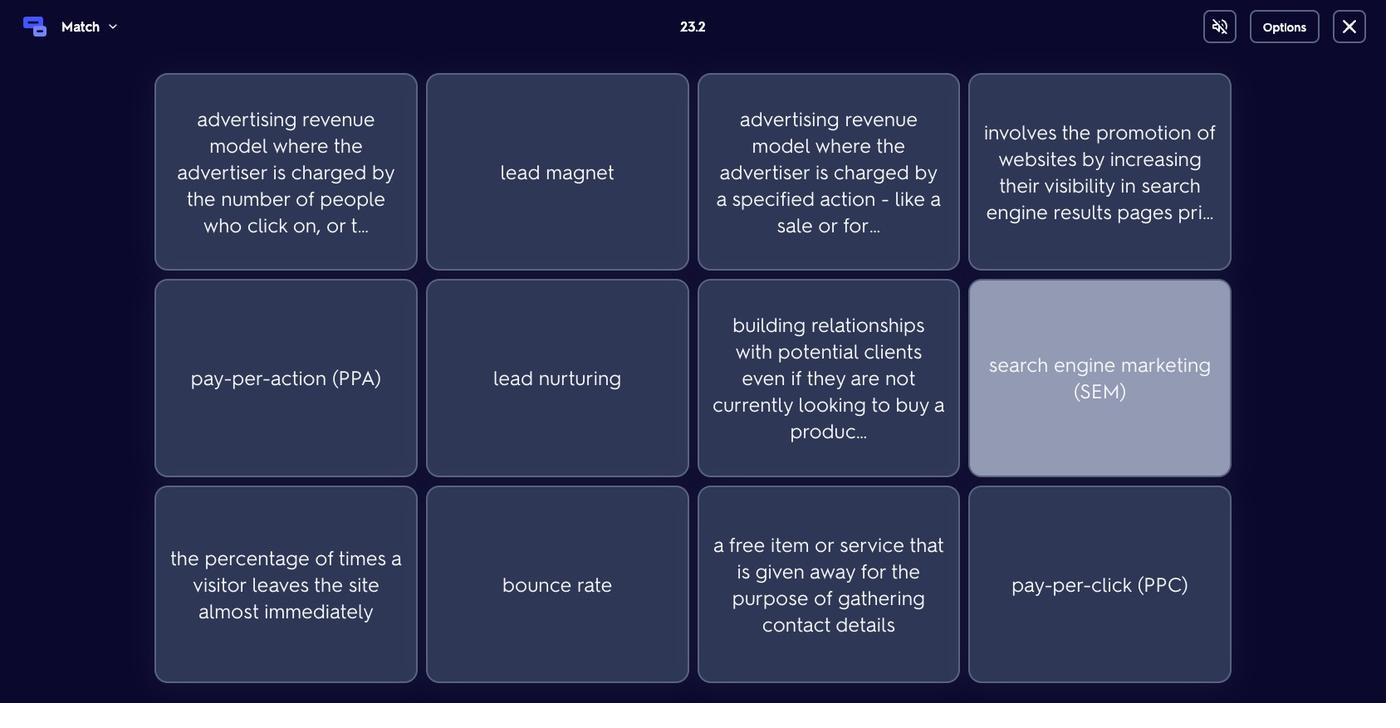 Task type: locate. For each thing, give the bounding box(es) containing it.
revenue up "-"
[[846, 106, 918, 131]]

model up specified
[[753, 132, 810, 158]]

service
[[840, 532, 905, 557]]

specified
[[733, 185, 815, 211]]

buy
[[896, 392, 930, 418]]

0 horizontal spatial advertiser
[[177, 159, 267, 185]]

by up people
[[372, 159, 395, 185]]

immediately
[[264, 598, 374, 624]]

advertising revenue model where the advertiser is charged by a specified action - like a sale or for…
[[717, 106, 942, 238]]

1 revenue from the left
[[303, 106, 375, 131]]

2 where from the left
[[816, 132, 872, 158]]

revenue for advertising revenue model where the advertiser is charged by a specified action - like a sale or for…
[[846, 106, 918, 131]]

click
[[247, 212, 288, 238], [1092, 572, 1132, 597]]

for…
[[843, 212, 881, 238]]

back to set page image
[[1340, 17, 1360, 37]]

or right sale
[[819, 212, 838, 238]]

1 where from the left
[[273, 132, 329, 158]]

advertising for number
[[197, 106, 297, 131]]

in
[[1121, 172, 1137, 198]]

the
[[1062, 119, 1091, 145], [334, 132, 363, 158], [877, 132, 906, 158], [187, 185, 216, 211], [170, 545, 199, 571], [892, 558, 921, 584], [314, 572, 343, 597]]

contact
[[763, 611, 831, 637]]

0 horizontal spatial click
[[247, 212, 288, 238]]

2 horizontal spatial is
[[816, 159, 829, 185]]

0 horizontal spatial pay-
[[191, 365, 232, 391]]

a right the times
[[391, 545, 402, 571]]

where for of
[[273, 132, 329, 158]]

1 advertising from the left
[[197, 106, 297, 131]]

(sem)
[[1074, 379, 1127, 404]]

0 horizontal spatial per-
[[232, 365, 271, 391]]

0 horizontal spatial by
[[372, 159, 395, 185]]

where inside advertising revenue model where the advertiser is charged by a specified action - like a sale or for…
[[816, 132, 872, 158]]

times
[[339, 545, 386, 571]]

produc…
[[791, 418, 868, 444]]

site
[[349, 572, 380, 597]]

lead left magnet
[[501, 159, 541, 185]]

is inside a free item or service that is given away for the purpose of gathering contact details
[[738, 558, 750, 584]]

1 vertical spatial engine
[[1055, 352, 1116, 378]]

where up number
[[273, 132, 329, 158]]

1 charged from the left
[[291, 159, 367, 185]]

t…
[[351, 212, 369, 238]]

not
[[886, 365, 916, 391]]

of
[[1198, 119, 1217, 145], [296, 185, 315, 211], [315, 545, 334, 571], [814, 585, 833, 611]]

0 horizontal spatial action
[[271, 365, 327, 391]]

revenue inside advertising revenue model where the advertiser is charged by the number of people who click on, or t…
[[303, 106, 375, 131]]

2 charged from the left
[[834, 159, 910, 185]]

to
[[872, 392, 891, 418]]

0 horizontal spatial where
[[273, 132, 329, 158]]

advertising inside advertising revenue model where the advertiser is charged by the number of people who click on, or t…
[[197, 106, 297, 131]]

charged
[[291, 159, 367, 185], [834, 159, 910, 185]]

the up people
[[334, 132, 363, 158]]

pay- for pay-per-action (ppa)
[[191, 365, 232, 391]]

click down number
[[247, 212, 288, 238]]

visitor
[[193, 572, 247, 597]]

engine down the their
[[987, 199, 1049, 225]]

that
[[910, 532, 945, 557]]

search
[[1142, 172, 1202, 198], [990, 352, 1049, 378]]

advertising up specified
[[740, 106, 840, 131]]

or inside advertising revenue model where the advertiser is charged by a specified action - like a sale or for…
[[819, 212, 838, 238]]

model inside advertising revenue model where the advertiser is charged by a specified action - like a sale or for…
[[753, 132, 810, 158]]

advertiser up number
[[177, 159, 267, 185]]

pay- for pay-per-click (ppc)
[[1012, 572, 1053, 597]]

free
[[729, 532, 766, 557]]

per- for click
[[1053, 572, 1092, 597]]

1 horizontal spatial where
[[816, 132, 872, 158]]

1 model from the left
[[210, 132, 267, 158]]

action up for…
[[820, 185, 876, 211]]

the up websites at the right top of page
[[1062, 119, 1091, 145]]

charged inside advertising revenue model where the advertiser is charged by a specified action - like a sale or for…
[[834, 159, 910, 185]]

or up away
[[815, 532, 835, 557]]

the inside a free item or service that is given away for the purpose of gathering contact details
[[892, 558, 921, 584]]

nurturing
[[539, 365, 622, 391]]

revenue up people
[[303, 106, 375, 131]]

23.1 link
[[683, 17, 704, 37]]

is
[[273, 159, 286, 185], [816, 159, 829, 185], [738, 558, 750, 584]]

0 vertical spatial action
[[820, 185, 876, 211]]

lead
[[501, 159, 541, 185], [494, 365, 533, 391]]

percentage
[[205, 545, 310, 571]]

or
[[327, 212, 346, 238], [819, 212, 838, 238], [815, 532, 835, 557]]

relationships
[[812, 312, 925, 338]]

1 horizontal spatial pay-
[[1012, 572, 1053, 597]]

by
[[1083, 146, 1105, 171], [372, 159, 395, 185], [915, 159, 938, 185]]

advertising inside advertising revenue model where the advertiser is charged by a specified action - like a sale or for…
[[740, 106, 840, 131]]

pay-
[[191, 365, 232, 391], [1012, 572, 1053, 597]]

charged for people
[[291, 159, 367, 185]]

engine
[[987, 199, 1049, 225], [1055, 352, 1116, 378]]

0 vertical spatial pay-
[[191, 365, 232, 391]]

of down away
[[814, 585, 833, 611]]

2 model from the left
[[753, 132, 810, 158]]

2 advertiser from the left
[[720, 159, 810, 185]]

promotion
[[1097, 119, 1192, 145]]

by inside advertising revenue model where the advertiser is charged by the number of people who click on, or t…
[[372, 159, 395, 185]]

of up on,
[[296, 185, 315, 211]]

even
[[742, 365, 786, 391]]

a
[[717, 185, 727, 211], [931, 185, 942, 211], [935, 392, 945, 418], [714, 532, 724, 557], [391, 545, 402, 571]]

2 horizontal spatial by
[[1083, 146, 1105, 171]]

1 vertical spatial action
[[271, 365, 327, 391]]

or inside advertising revenue model where the advertiser is charged by the number of people who click on, or t…
[[327, 212, 346, 238]]

1 horizontal spatial charged
[[834, 159, 910, 185]]

action
[[820, 185, 876, 211], [271, 365, 327, 391]]

of left the times
[[315, 545, 334, 571]]

1 horizontal spatial search
[[1142, 172, 1202, 198]]

almost
[[199, 598, 259, 624]]

match
[[61, 17, 100, 35]]

1 vertical spatial pay-
[[1012, 572, 1053, 597]]

0 vertical spatial lead
[[501, 159, 541, 185]]

results
[[1054, 199, 1112, 225]]

0 horizontal spatial is
[[273, 159, 286, 185]]

1 horizontal spatial advertiser
[[720, 159, 810, 185]]

gathering
[[838, 585, 926, 611]]

action inside advertising revenue model where the advertiser is charged by a specified action - like a sale or for…
[[820, 185, 876, 211]]

2 advertising from the left
[[740, 106, 840, 131]]

is for purpose
[[738, 558, 750, 584]]

1 vertical spatial lead
[[494, 365, 533, 391]]

who
[[203, 212, 242, 238]]

a inside building relationships with potential clients even if they are not currently looking to buy a produc…
[[935, 392, 945, 418]]

engine up (sem)
[[1055, 352, 1116, 378]]

1 vertical spatial click
[[1092, 572, 1132, 597]]

1 horizontal spatial revenue
[[846, 106, 918, 131]]

0 vertical spatial engine
[[987, 199, 1049, 225]]

or left t… in the top left of the page
[[327, 212, 346, 238]]

a right buy
[[935, 392, 945, 418]]

of up increasing
[[1198, 119, 1217, 145]]

model
[[210, 132, 267, 158], [753, 132, 810, 158]]

charged up people
[[291, 159, 367, 185]]

is inside advertising revenue model where the advertiser is charged by the number of people who click on, or t…
[[273, 159, 286, 185]]

of inside advertising revenue model where the advertiser is charged by the number of people who click on, or t…
[[296, 185, 315, 211]]

advertising
[[197, 106, 297, 131], [740, 106, 840, 131]]

lead for lead magnet
[[501, 159, 541, 185]]

1 vertical spatial per-
[[1053, 572, 1092, 597]]

given
[[756, 558, 805, 584]]

options button
[[1251, 10, 1320, 43]]

a left free on the bottom right
[[714, 532, 724, 557]]

0 vertical spatial per-
[[232, 365, 271, 391]]

0 horizontal spatial charged
[[291, 159, 367, 185]]

pay-per-action (ppa)
[[191, 365, 382, 391]]

charged for -
[[834, 159, 910, 185]]

the right for at the bottom right of page
[[892, 558, 921, 584]]

or inside a free item or service that is given away for the purpose of gathering contact details
[[815, 532, 835, 557]]

advertising up number
[[197, 106, 297, 131]]

0 horizontal spatial search
[[990, 352, 1049, 378]]

search inside involves the promotion of websites by increasing their visibility in search engine results pages pri…
[[1142, 172, 1202, 198]]

model inside advertising revenue model where the advertiser is charged by the number of people who click on, or t…
[[210, 132, 267, 158]]

0 vertical spatial click
[[247, 212, 288, 238]]

advertiser
[[177, 159, 267, 185], [720, 159, 810, 185]]

1 advertiser from the left
[[177, 159, 267, 185]]

charged inside advertising revenue model where the advertiser is charged by the number of people who click on, or t…
[[291, 159, 367, 185]]

a inside a free item or service that is given away for the purpose of gathering contact details
[[714, 532, 724, 557]]

leaves
[[252, 572, 309, 597]]

per-
[[232, 365, 271, 391], [1053, 572, 1092, 597]]

is inside advertising revenue model where the advertiser is charged by a specified action - like a sale or for…
[[816, 159, 829, 185]]

0 horizontal spatial revenue
[[303, 106, 375, 131]]

caret down image
[[107, 20, 120, 33]]

1 horizontal spatial is
[[738, 558, 750, 584]]

pages
[[1118, 199, 1173, 225]]

charged up "-"
[[834, 159, 910, 185]]

1 horizontal spatial per-
[[1053, 572, 1092, 597]]

1 horizontal spatial by
[[915, 159, 938, 185]]

1 horizontal spatial action
[[820, 185, 876, 211]]

by up visibility
[[1083, 146, 1105, 171]]

pri…
[[1179, 199, 1215, 225]]

of inside a free item or service that is given away for the purpose of gathering contact details
[[814, 585, 833, 611]]

click left "(ppc)"
[[1092, 572, 1132, 597]]

by inside advertising revenue model where the advertiser is charged by a specified action - like a sale or for…
[[915, 159, 938, 185]]

advertiser for specified
[[720, 159, 810, 185]]

bounce rate
[[503, 572, 613, 597]]

pay-per-click (ppc)
[[1012, 572, 1189, 597]]

lead left nurturing
[[494, 365, 533, 391]]

1 horizontal spatial model
[[753, 132, 810, 158]]

advertiser up specified
[[720, 159, 810, 185]]

where inside advertising revenue model where the advertiser is charged by the number of people who click on, or t…
[[273, 132, 329, 158]]

where up for…
[[816, 132, 872, 158]]

model up number
[[210, 132, 267, 158]]

by up like
[[915, 159, 938, 185]]

0 horizontal spatial engine
[[987, 199, 1049, 225]]

2 revenue from the left
[[846, 106, 918, 131]]

1 horizontal spatial advertising
[[740, 106, 840, 131]]

0 vertical spatial search
[[1142, 172, 1202, 198]]

action left (ppa)
[[271, 365, 327, 391]]

revenue
[[303, 106, 375, 131], [846, 106, 918, 131]]

where
[[273, 132, 329, 158], [816, 132, 872, 158]]

revenue inside advertising revenue model where the advertiser is charged by a specified action - like a sale or for…
[[846, 106, 918, 131]]

with
[[736, 339, 773, 364]]

1 horizontal spatial engine
[[1055, 352, 1116, 378]]

advertiser inside advertising revenue model where the advertiser is charged by a specified action - like a sale or for…
[[720, 159, 810, 185]]

the up "-"
[[877, 132, 906, 158]]

websites
[[999, 146, 1077, 171]]

increasing
[[1111, 146, 1202, 171]]

advertiser inside advertising revenue model where the advertiser is charged by the number of people who click on, or t…
[[177, 159, 267, 185]]

0 horizontal spatial model
[[210, 132, 267, 158]]

1 vertical spatial search
[[990, 352, 1049, 378]]

0 horizontal spatial advertising
[[197, 106, 297, 131]]

by for advertising revenue model where the advertiser is charged by the number of people who click on, or t…
[[372, 159, 395, 185]]



Task type: describe. For each thing, give the bounding box(es) containing it.
currently
[[713, 392, 793, 418]]

click inside advertising revenue model where the advertiser is charged by the number of people who click on, or t…
[[247, 212, 288, 238]]

(ppc)
[[1138, 572, 1189, 597]]

search engine marketing (sem)
[[990, 352, 1212, 404]]

are
[[851, 365, 880, 391]]

clients
[[864, 339, 923, 364]]

they
[[807, 365, 846, 391]]

23.1
[[683, 17, 704, 35]]

magnet
[[546, 159, 615, 185]]

options
[[1264, 19, 1307, 34]]

lead for lead nurturing
[[494, 365, 533, 391]]

purpose
[[733, 585, 809, 611]]

search inside search engine marketing (sem)
[[990, 352, 1049, 378]]

if
[[791, 365, 802, 391]]

-
[[882, 185, 890, 211]]

(ppa)
[[332, 365, 382, 391]]

lead magnet
[[501, 159, 615, 185]]

a free item or service that is given away for the purpose of gathering contact details
[[714, 532, 945, 637]]

looking
[[799, 392, 867, 418]]

a left specified
[[717, 185, 727, 211]]

away
[[810, 558, 856, 584]]

the inside involves the promotion of websites by increasing their visibility in search engine results pages pri…
[[1062, 119, 1091, 145]]

per- for action
[[232, 365, 271, 391]]

advertiser for number
[[177, 159, 267, 185]]

1 horizontal spatial click
[[1092, 572, 1132, 597]]

on,
[[293, 212, 321, 238]]

advertising for specified
[[740, 106, 840, 131]]

visibility
[[1045, 172, 1116, 198]]

engine inside search engine marketing (sem)
[[1055, 352, 1116, 378]]

number
[[221, 185, 291, 211]]

lead nurturing
[[494, 365, 622, 391]]

of inside involves the promotion of websites by increasing their visibility in search engine results pages pri…
[[1198, 119, 1217, 145]]

sale
[[777, 212, 813, 238]]

by inside involves the promotion of websites by increasing their visibility in search engine results pages pri…
[[1083, 146, 1105, 171]]

item
[[771, 532, 810, 557]]

model for specified
[[753, 132, 810, 158]]

building
[[733, 312, 806, 338]]

involves
[[985, 119, 1057, 145]]

engine inside involves the promotion of websites by increasing their visibility in search engine results pages pri…
[[987, 199, 1049, 225]]

marketing
[[1122, 352, 1212, 378]]

for
[[861, 558, 887, 584]]

building relationships with potential clients even if they are not currently looking to buy a produc…
[[713, 312, 945, 444]]

by for advertising revenue model where the advertiser is charged by a specified action - like a sale or for…
[[915, 159, 938, 185]]

match button
[[20, 0, 121, 53]]

the up immediately
[[314, 572, 343, 597]]

a inside the percentage of times a visitor leaves the site almost immediately
[[391, 545, 402, 571]]

involves the promotion of websites by increasing their visibility in search engine results pages pri…
[[985, 119, 1217, 225]]

is for of
[[273, 159, 286, 185]]

bounce
[[503, 572, 572, 597]]

is for action
[[816, 159, 829, 185]]

the inside advertising revenue model where the advertiser is charged by a specified action - like a sale or for…
[[877, 132, 906, 158]]

or for t…
[[327, 212, 346, 238]]

their
[[1000, 172, 1040, 198]]

rate
[[578, 572, 613, 597]]

model for number
[[210, 132, 267, 158]]

potential
[[779, 339, 859, 364]]

like
[[895, 185, 926, 211]]

mode match image
[[22, 13, 48, 40]]

audio off image
[[1211, 17, 1231, 37]]

people
[[320, 185, 386, 211]]

the percentage of times a visitor leaves the site almost immediately
[[170, 545, 402, 624]]

advertising revenue model where the advertiser is charged by the number of people who click on, or t…
[[177, 106, 395, 238]]

revenue for advertising revenue model where the advertiser is charged by the number of people who click on, or t…
[[303, 106, 375, 131]]

where for action
[[816, 132, 872, 158]]

a right like
[[931, 185, 942, 211]]

the up the visitor
[[170, 545, 199, 571]]

details
[[836, 611, 896, 637]]

of inside the percentage of times a visitor leaves the site almost immediately
[[315, 545, 334, 571]]

or for for…
[[819, 212, 838, 238]]

the up "who"
[[187, 185, 216, 211]]



Task type: vqa. For each thing, say whether or not it's contained in the screenshot.
model in the Advertising Revenue Model Where The Advertiser Is Charged By The Number Of People Who Click On, Or T…
yes



